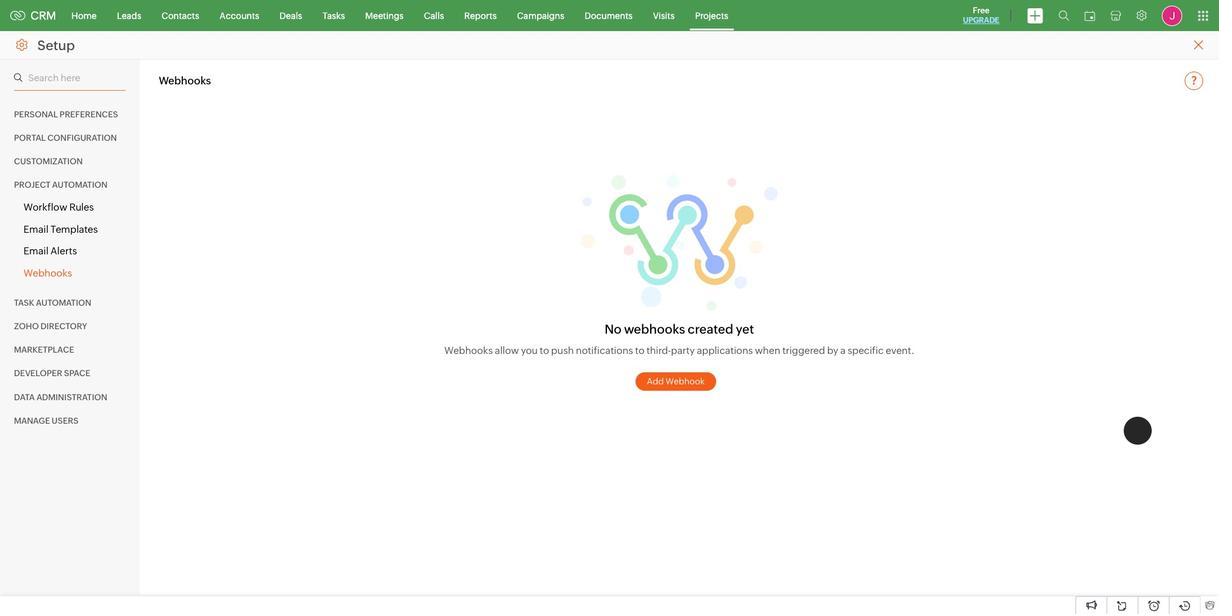 Task type: locate. For each thing, give the bounding box(es) containing it.
deals
[[280, 10, 302, 21]]

contacts
[[162, 10, 199, 21]]

contacts link
[[152, 0, 209, 31]]

accounts
[[220, 10, 259, 21]]

search image
[[1059, 10, 1069, 21]]

meetings
[[365, 10, 404, 21]]

meetings link
[[355, 0, 414, 31]]

calls link
[[414, 0, 454, 31]]

profile element
[[1154, 0, 1190, 31]]

free upgrade
[[963, 6, 999, 25]]

campaigns link
[[507, 0, 575, 31]]

reports
[[464, 10, 497, 21]]

accounts link
[[209, 0, 269, 31]]

profile image
[[1162, 5, 1182, 26]]

upgrade
[[963, 16, 999, 25]]



Task type: vqa. For each thing, say whether or not it's contained in the screenshot.
the "Nov" in Competitor Comparison Document Nov 11
no



Task type: describe. For each thing, give the bounding box(es) containing it.
calls
[[424, 10, 444, 21]]

documents
[[585, 10, 633, 21]]

home link
[[61, 0, 107, 31]]

projects link
[[685, 0, 739, 31]]

calendar image
[[1085, 10, 1095, 21]]

free
[[973, 6, 990, 15]]

visits
[[653, 10, 675, 21]]

deals link
[[269, 0, 312, 31]]

campaigns
[[517, 10, 564, 21]]

tasks link
[[312, 0, 355, 31]]

create menu element
[[1020, 0, 1051, 31]]

create menu image
[[1027, 8, 1043, 23]]

projects
[[695, 10, 729, 21]]

leads
[[117, 10, 141, 21]]

crm link
[[10, 9, 56, 22]]

reports link
[[454, 0, 507, 31]]

leads link
[[107, 0, 152, 31]]

documents link
[[575, 0, 643, 31]]

search element
[[1051, 0, 1077, 31]]

visits link
[[643, 0, 685, 31]]

home
[[71, 10, 97, 21]]

tasks
[[323, 10, 345, 21]]

crm
[[30, 9, 56, 22]]



